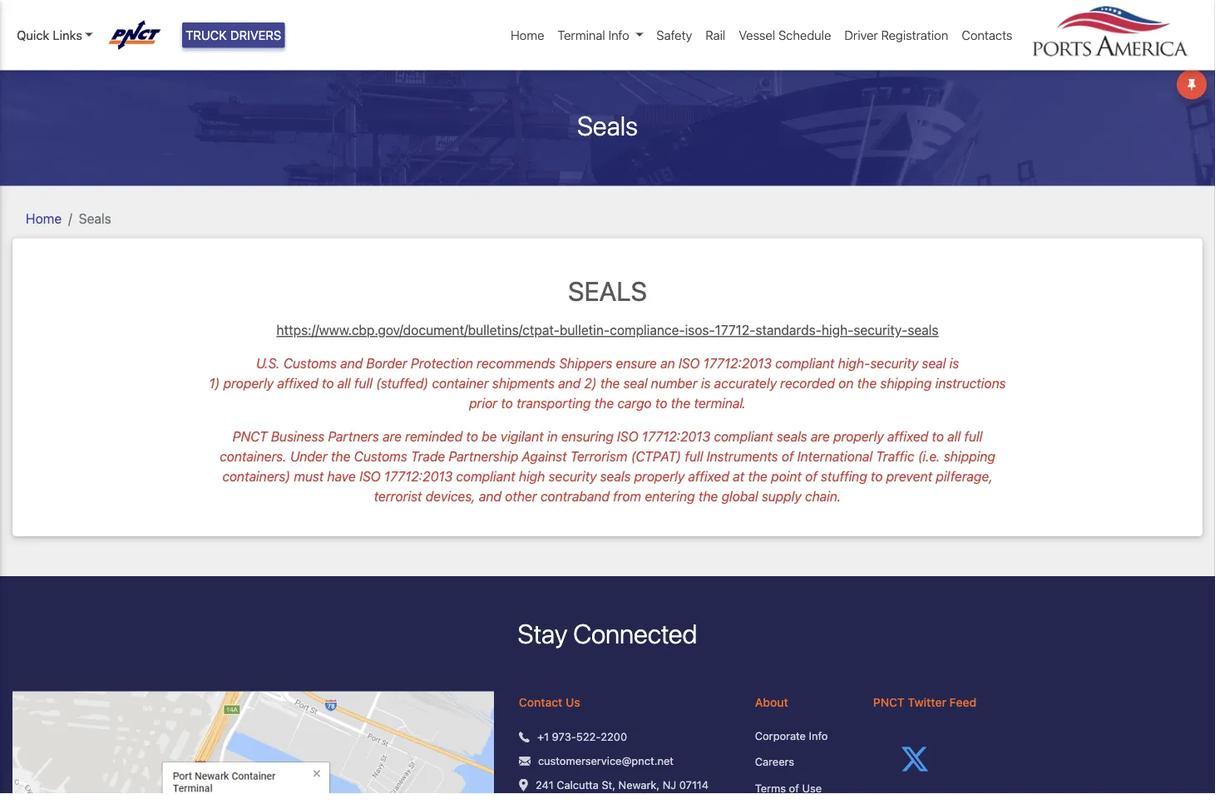Task type: vqa. For each thing, say whether or not it's contained in the screenshot.
the left PROPERLY
yes



Task type: locate. For each thing, give the bounding box(es) containing it.
iso down the cargo
[[618, 429, 639, 445]]

terms of use link
[[756, 781, 849, 795]]

iso
[[679, 356, 700, 372], [618, 429, 639, 445], [360, 469, 381, 485]]

2 vertical spatial 17712:2013
[[384, 469, 453, 485]]

2 horizontal spatial seals
[[908, 322, 939, 338]]

info right terminal
[[609, 28, 630, 42]]

1 vertical spatial seals
[[777, 429, 808, 445]]

0 vertical spatial is
[[950, 356, 960, 372]]

compliant
[[776, 356, 835, 372], [714, 429, 774, 445], [456, 469, 516, 485]]

0 vertical spatial 17712:2013
[[704, 356, 772, 372]]

newark,
[[619, 779, 660, 792]]

to down number
[[656, 396, 668, 412]]

container
[[432, 376, 489, 392]]

at
[[733, 469, 745, 485]]

1 horizontal spatial are
[[811, 429, 830, 445]]

seals
[[578, 110, 638, 141], [79, 211, 111, 226], [569, 275, 647, 307]]

0 horizontal spatial home link
[[26, 211, 62, 226]]

seal up instructions
[[922, 356, 947, 372]]

properly down (ctpat) at the bottom of the page
[[635, 469, 685, 485]]

0 vertical spatial home
[[511, 28, 545, 42]]

https://www.cbp.gov/document/bulletins/ctpat-
[[277, 322, 560, 338]]

and left border
[[341, 356, 363, 372]]

seals up point
[[777, 429, 808, 445]]

shipping inside u.s. customs and border protection recommends shippers ensure an iso 17712:2013 compliant high-security seal is 1) properly affixed to all full (stuffed) container shipments and 2) the seal number is accurately recorded on the shipping instructions prior to transporting the cargo to the terminal.
[[881, 376, 932, 392]]

0 horizontal spatial seals
[[601, 469, 631, 485]]

isos-
[[685, 322, 716, 338]]

1 vertical spatial security
[[549, 469, 597, 485]]

connected
[[574, 618, 698, 650]]

ensure
[[616, 356, 657, 372]]

feed
[[950, 696, 977, 709]]

0 vertical spatial info
[[609, 28, 630, 42]]

1 horizontal spatial compliant
[[714, 429, 774, 445]]

customerservice@pnct.net link
[[538, 754, 674, 770]]

2 horizontal spatial compliant
[[776, 356, 835, 372]]

nj
[[663, 779, 677, 792]]

seal
[[922, 356, 947, 372], [624, 376, 648, 392]]

and left 2)
[[559, 376, 581, 392]]

1 horizontal spatial affixed
[[689, 469, 730, 485]]

corporate info
[[756, 730, 828, 742]]

2 vertical spatial of
[[789, 782, 800, 795]]

1 vertical spatial home link
[[26, 211, 62, 226]]

1 horizontal spatial all
[[948, 429, 961, 445]]

is up instructions
[[950, 356, 960, 372]]

0 horizontal spatial are
[[383, 429, 402, 445]]

1 horizontal spatial customs
[[354, 449, 408, 465]]

1 vertical spatial home
[[26, 211, 62, 226]]

full
[[354, 376, 373, 392], [965, 429, 983, 445], [685, 449, 704, 465]]

devices,
[[426, 489, 476, 505]]

driver registration link
[[838, 19, 956, 51]]

customs right u.s.
[[284, 356, 337, 372]]

0 horizontal spatial and
[[341, 356, 363, 372]]

compliant inside u.s. customs and border protection recommends shippers ensure an iso 17712:2013 compliant high-security seal is 1) properly affixed to all full (stuffed) container shipments and 2) the seal number is accurately recorded on the shipping instructions prior to transporting the cargo to the terminal.
[[776, 356, 835, 372]]

contacts
[[962, 28, 1013, 42]]

shipping inside pnct business partners are reminded to be vigilant in ensuring iso 17712:2013 compliant seals are properly affixed to all full containers.               under the customs trade partnership against terrorism (ctpat) full instruments of international traffic (i.e. shipping containers)              must have iso 17712:2013 compliant high security seals properly affixed at the point of stuffing to prevent pilferage, terrorist devices,              and other contraband from entering the global supply chain.
[[944, 449, 996, 465]]

iso right an
[[679, 356, 700, 372]]

0 vertical spatial compliant
[[776, 356, 835, 372]]

1 horizontal spatial home link
[[504, 19, 551, 51]]

1 horizontal spatial shipping
[[944, 449, 996, 465]]

number
[[651, 376, 698, 392]]

1 horizontal spatial iso
[[618, 429, 639, 445]]

2 horizontal spatial affixed
[[888, 429, 929, 445]]

0 vertical spatial affixed
[[277, 376, 319, 392]]

affixed up the traffic
[[888, 429, 929, 445]]

instruments
[[707, 449, 779, 465]]

0 horizontal spatial properly
[[224, 376, 274, 392]]

(stuffed)
[[376, 376, 429, 392]]

17712:2013 inside u.s. customs and border protection recommends shippers ensure an iso 17712:2013 compliant high-security seal is 1) properly affixed to all full (stuffed) container shipments and 2) the seal number is accurately recorded on the shipping instructions prior to transporting the cargo to the terminal.
[[704, 356, 772, 372]]

0 horizontal spatial info
[[609, 28, 630, 42]]

shipping up pilferage,
[[944, 449, 996, 465]]

1 vertical spatial and
[[559, 376, 581, 392]]

of
[[782, 449, 794, 465], [806, 469, 818, 485], [789, 782, 800, 795]]

terminal info link
[[551, 19, 650, 51]]

containers)
[[222, 469, 291, 485]]

iso right have
[[360, 469, 381, 485]]

17712:2013 down trade
[[384, 469, 453, 485]]

twitter
[[908, 696, 947, 709]]

1 horizontal spatial security
[[871, 356, 919, 372]]

1 horizontal spatial and
[[479, 489, 502, 505]]

2 vertical spatial and
[[479, 489, 502, 505]]

0 vertical spatial and
[[341, 356, 363, 372]]

compliant up recorded at top right
[[776, 356, 835, 372]]

1)
[[209, 376, 220, 392]]

0 vertical spatial all
[[338, 376, 351, 392]]

1 vertical spatial iso
[[618, 429, 639, 445]]

0 vertical spatial of
[[782, 449, 794, 465]]

all up pilferage,
[[948, 429, 961, 445]]

1 vertical spatial properly
[[834, 429, 884, 445]]

0 vertical spatial seal
[[922, 356, 947, 372]]

security down "security-"
[[871, 356, 919, 372]]

1 horizontal spatial properly
[[635, 469, 685, 485]]

the
[[601, 376, 620, 392], [858, 376, 877, 392], [595, 396, 614, 412], [671, 396, 691, 412], [331, 449, 351, 465], [748, 469, 768, 485], [699, 489, 719, 505]]

compliance-
[[610, 322, 685, 338]]

are
[[383, 429, 402, 445], [811, 429, 830, 445]]

full down border
[[354, 376, 373, 392]]

all up the partners
[[338, 376, 351, 392]]

driver
[[845, 28, 879, 42]]

0 vertical spatial shipping
[[881, 376, 932, 392]]

1 horizontal spatial pnct
[[874, 696, 905, 709]]

shipping
[[881, 376, 932, 392], [944, 449, 996, 465]]

rail link
[[699, 19, 733, 51]]

customs down the partners
[[354, 449, 408, 465]]

0 horizontal spatial is
[[702, 376, 711, 392]]

terminal.
[[694, 396, 747, 412]]

full right (ctpat) at the bottom of the page
[[685, 449, 704, 465]]

seals up instructions
[[908, 322, 939, 338]]

1 vertical spatial info
[[809, 730, 828, 742]]

pnct for twitter
[[874, 696, 905, 709]]

2 vertical spatial affixed
[[689, 469, 730, 485]]

of left use
[[789, 782, 800, 795]]

affixed left at
[[689, 469, 730, 485]]

other
[[505, 489, 537, 505]]

to
[[322, 376, 334, 392], [501, 396, 513, 412], [656, 396, 668, 412], [466, 429, 479, 445], [933, 429, 945, 445], [871, 469, 883, 485]]

17712:2013 up 'accurately'
[[704, 356, 772, 372]]

security
[[871, 356, 919, 372], [549, 469, 597, 485]]

1 vertical spatial shipping
[[944, 449, 996, 465]]

properly down u.s.
[[224, 376, 274, 392]]

of up chain.
[[806, 469, 818, 485]]

1 horizontal spatial full
[[685, 449, 704, 465]]

transporting
[[517, 396, 591, 412]]

to right prior at the left of the page
[[501, 396, 513, 412]]

truck
[[186, 28, 227, 42]]

to up (i.e.
[[933, 429, 945, 445]]

shipping down "security-"
[[881, 376, 932, 392]]

0 horizontal spatial customs
[[284, 356, 337, 372]]

pnct inside pnct business partners are reminded to be vigilant in ensuring iso 17712:2013 compliant seals are properly affixed to all full containers.               under the customs trade partnership against terrorism (ctpat) full instruments of international traffic (i.e. shipping containers)              must have iso 17712:2013 compliant high security seals properly affixed at the point of stuffing to prevent pilferage, terrorist devices,              and other contraband from entering the global supply chain.
[[233, 429, 268, 445]]

0 vertical spatial full
[[354, 376, 373, 392]]

0 horizontal spatial affixed
[[277, 376, 319, 392]]

1 vertical spatial seal
[[624, 376, 648, 392]]

info
[[609, 28, 630, 42], [809, 730, 828, 742]]

contraband
[[541, 489, 610, 505]]

17712:2013 up (ctpat) at the bottom of the page
[[642, 429, 711, 445]]

1 vertical spatial is
[[702, 376, 711, 392]]

2 horizontal spatial full
[[965, 429, 983, 445]]

0 horizontal spatial security
[[549, 469, 597, 485]]

traffic
[[877, 449, 915, 465]]

the up have
[[331, 449, 351, 465]]

0 vertical spatial home link
[[504, 19, 551, 51]]

2 horizontal spatial iso
[[679, 356, 700, 372]]

1 vertical spatial high-
[[839, 356, 871, 372]]

1 vertical spatial seals
[[79, 211, 111, 226]]

affixed down u.s.
[[277, 376, 319, 392]]

1 horizontal spatial info
[[809, 730, 828, 742]]

are up international
[[811, 429, 830, 445]]

is up terminal.
[[702, 376, 711, 392]]

1 horizontal spatial seals
[[777, 429, 808, 445]]

info up careers link
[[809, 730, 828, 742]]

0 vertical spatial properly
[[224, 376, 274, 392]]

international
[[798, 449, 873, 465]]

1 vertical spatial customs
[[354, 449, 408, 465]]

all inside u.s. customs and border protection recommends shippers ensure an iso 17712:2013 compliant high-security seal is 1) properly affixed to all full (stuffed) container shipments and 2) the seal number is accurately recorded on the shipping instructions prior to transporting the cargo to the terminal.
[[338, 376, 351, 392]]

compliant down partnership
[[456, 469, 516, 485]]

0 vertical spatial pnct
[[233, 429, 268, 445]]

and left other
[[479, 489, 502, 505]]

0 horizontal spatial shipping
[[881, 376, 932, 392]]

0 horizontal spatial all
[[338, 376, 351, 392]]

compliant up instruments
[[714, 429, 774, 445]]

entering
[[645, 489, 695, 505]]

and
[[341, 356, 363, 372], [559, 376, 581, 392], [479, 489, 502, 505]]

stay connected
[[518, 618, 698, 650]]

1 vertical spatial all
[[948, 429, 961, 445]]

under
[[290, 449, 328, 465]]

partnership
[[449, 449, 519, 465]]

full up pilferage,
[[965, 429, 983, 445]]

security up contraband
[[549, 469, 597, 485]]

contact
[[519, 696, 563, 709]]

customerservice@pnct.net
[[538, 755, 674, 768]]

pnct left twitter
[[874, 696, 905, 709]]

seal up the cargo
[[624, 376, 648, 392]]

0 horizontal spatial pnct
[[233, 429, 268, 445]]

0 vertical spatial iso
[[679, 356, 700, 372]]

security-
[[854, 322, 908, 338]]

0 horizontal spatial seal
[[624, 376, 648, 392]]

to down the traffic
[[871, 469, 883, 485]]

seals up from
[[601, 469, 631, 485]]

are right the partners
[[383, 429, 402, 445]]

1 horizontal spatial is
[[950, 356, 960, 372]]

1 vertical spatial pnct
[[874, 696, 905, 709]]

terrorism
[[571, 449, 628, 465]]

1 are from the left
[[383, 429, 402, 445]]

0 vertical spatial security
[[871, 356, 919, 372]]

https://www.cbp.gov/document/bulletins/ctpat-bulletin-compliance-isos-17712-standards-high-security-seals
[[277, 322, 939, 338]]

0 horizontal spatial iso
[[360, 469, 381, 485]]

17712:2013
[[704, 356, 772, 372], [642, 429, 711, 445], [384, 469, 453, 485]]

2 vertical spatial full
[[685, 449, 704, 465]]

of up point
[[782, 449, 794, 465]]

supply
[[762, 489, 802, 505]]

0 horizontal spatial full
[[354, 376, 373, 392]]

seals
[[908, 322, 939, 338], [777, 429, 808, 445], [601, 469, 631, 485]]

security inside u.s. customs and border protection recommends shippers ensure an iso 17712:2013 compliant high-security seal is 1) properly affixed to all full (stuffed) container shipments and 2) the seal number is accurately recorded on the shipping instructions prior to transporting the cargo to the terminal.
[[871, 356, 919, 372]]

pnct up "containers."
[[233, 429, 268, 445]]

1 horizontal spatial seal
[[922, 356, 947, 372]]

registration
[[882, 28, 949, 42]]

have
[[327, 469, 356, 485]]

0 vertical spatial customs
[[284, 356, 337, 372]]

shipping for the
[[881, 376, 932, 392]]

2 horizontal spatial and
[[559, 376, 581, 392]]

2 vertical spatial compliant
[[456, 469, 516, 485]]

properly up international
[[834, 429, 884, 445]]

shipping for (i.e.
[[944, 449, 996, 465]]

quick
[[17, 28, 49, 42]]



Task type: describe. For each thing, give the bounding box(es) containing it.
careers
[[756, 756, 795, 768]]

chain.
[[806, 489, 842, 505]]

links
[[53, 28, 82, 42]]

the down 2)
[[595, 396, 614, 412]]

https://www.cbp.gov/document/bulletins/ctpat-bulletin-compliance-isos-17712-standards-high-security-seals link
[[277, 322, 939, 338]]

calcutta
[[557, 779, 599, 792]]

high- inside u.s. customs and border protection recommends shippers ensure an iso 17712:2013 compliant high-security seal is 1) properly affixed to all full (stuffed) container shipments and 2) the seal number is accurately recorded on the shipping instructions prior to transporting the cargo to the terminal.
[[839, 356, 871, 372]]

protection
[[411, 356, 474, 372]]

1 vertical spatial full
[[965, 429, 983, 445]]

point
[[772, 469, 802, 485]]

the right 2)
[[601, 376, 620, 392]]

1 horizontal spatial home
[[511, 28, 545, 42]]

u.s. customs and border protection recommends shippers ensure an iso 17712:2013 compliant high-security seal is 1) properly affixed to all full (stuffed) container shipments and 2) the seal number is accurately recorded on the shipping instructions prior to transporting the cargo to the terminal.
[[209, 356, 1007, 412]]

07114
[[680, 779, 709, 792]]

contact us
[[519, 696, 581, 709]]

quick links link
[[17, 26, 93, 44]]

2200
[[601, 731, 628, 744]]

+1 973-522-2200
[[538, 731, 628, 744]]

2 horizontal spatial properly
[[834, 429, 884, 445]]

0 vertical spatial seals
[[578, 110, 638, 141]]

u.s.
[[256, 356, 280, 372]]

info for corporate info
[[809, 730, 828, 742]]

terminal info
[[558, 28, 630, 42]]

shippers
[[560, 356, 613, 372]]

1 vertical spatial 17712:2013
[[642, 429, 711, 445]]

global
[[722, 489, 759, 505]]

to up the partners
[[322, 376, 334, 392]]

about
[[756, 696, 789, 709]]

2 are from the left
[[811, 429, 830, 445]]

2)
[[585, 376, 597, 392]]

corporate info link
[[756, 728, 849, 744]]

recommends
[[477, 356, 556, 372]]

stuffing
[[821, 469, 868, 485]]

2 vertical spatial properly
[[635, 469, 685, 485]]

to left the be
[[466, 429, 479, 445]]

0 vertical spatial seals
[[908, 322, 939, 338]]

1 vertical spatial of
[[806, 469, 818, 485]]

terrorist
[[374, 489, 422, 505]]

us
[[566, 696, 581, 709]]

st,
[[602, 779, 616, 792]]

prevent
[[887, 469, 933, 485]]

2 vertical spatial seals
[[569, 275, 647, 307]]

contacts link
[[956, 19, 1020, 51]]

bulletin-
[[560, 322, 610, 338]]

accurately
[[715, 376, 777, 392]]

rail
[[706, 28, 726, 42]]

terminal
[[558, 28, 606, 42]]

cargo
[[618, 396, 652, 412]]

241 calcutta st, newark, nj 07114 link
[[536, 778, 709, 794]]

and inside pnct business partners are reminded to be vigilant in ensuring iso 17712:2013 compliant seals are properly affixed to all full containers.               under the customs trade partnership against terrorism (ctpat) full instruments of international traffic (i.e. shipping containers)              must have iso 17712:2013 compliant high security seals properly affixed at the point of stuffing to prevent pilferage, terrorist devices,              and other contraband from entering the global supply chain.
[[479, 489, 502, 505]]

info for terminal info
[[609, 28, 630, 42]]

customs inside u.s. customs and border protection recommends shippers ensure an iso 17712:2013 compliant high-security seal is 1) properly affixed to all full (stuffed) container shipments and 2) the seal number is accurately recorded on the shipping instructions prior to transporting the cargo to the terminal.
[[284, 356, 337, 372]]

truck drivers
[[186, 28, 282, 42]]

(i.e.
[[918, 449, 941, 465]]

high
[[519, 469, 545, 485]]

all inside pnct business partners are reminded to be vigilant in ensuring iso 17712:2013 compliant seals are properly affixed to all full containers.               under the customs trade partnership against terrorism (ctpat) full instruments of international traffic (i.e. shipping containers)              must have iso 17712:2013 compliant high security seals properly affixed at the point of stuffing to prevent pilferage, terrorist devices,              and other contraband from entering the global supply chain.
[[948, 429, 961, 445]]

full inside u.s. customs and border protection recommends shippers ensure an iso 17712:2013 compliant high-security seal is 1) properly affixed to all full (stuffed) container shipments and 2) the seal number is accurately recorded on the shipping instructions prior to transporting the cargo to the terminal.
[[354, 376, 373, 392]]

vessel
[[739, 28, 776, 42]]

241
[[536, 779, 554, 792]]

be
[[482, 429, 497, 445]]

terms of use
[[756, 782, 822, 795]]

1 vertical spatial affixed
[[888, 429, 929, 445]]

vigilant
[[501, 429, 544, 445]]

522-
[[577, 731, 601, 744]]

2 vertical spatial seals
[[601, 469, 631, 485]]

0 horizontal spatial compliant
[[456, 469, 516, 485]]

use
[[803, 782, 822, 795]]

corporate
[[756, 730, 806, 742]]

partners
[[328, 429, 379, 445]]

truck drivers link
[[182, 22, 285, 48]]

quick links
[[17, 28, 82, 42]]

pnct business partners are reminded to be vigilant in ensuring iso 17712:2013 compliant seals are properly affixed to all full containers.               under the customs trade partnership against terrorism (ctpat) full instruments of international traffic (i.e. shipping containers)              must have iso 17712:2013 compliant high security seals properly affixed at the point of stuffing to prevent pilferage, terrorist devices,              and other contraband from entering the global supply chain.
[[220, 429, 996, 505]]

241 calcutta st, newark, nj 07114
[[536, 779, 709, 792]]

pilferage,
[[937, 469, 993, 485]]

the left global on the right bottom of page
[[699, 489, 719, 505]]

2 vertical spatial iso
[[360, 469, 381, 485]]

ensuring
[[562, 429, 614, 445]]

schedule
[[779, 28, 832, 42]]

standards-
[[756, 322, 822, 338]]

reminded
[[406, 429, 463, 445]]

the right on
[[858, 376, 877, 392]]

properly inside u.s. customs and border protection recommends shippers ensure an iso 17712:2013 compliant high-security seal is 1) properly affixed to all full (stuffed) container shipments and 2) the seal number is accurately recorded on the shipping instructions prior to transporting the cargo to the terminal.
[[224, 376, 274, 392]]

973-
[[552, 731, 577, 744]]

customs inside pnct business partners are reminded to be vigilant in ensuring iso 17712:2013 compliant seals are properly affixed to all full containers.               under the customs trade partnership against terrorism (ctpat) full instruments of international traffic (i.e. shipping containers)              must have iso 17712:2013 compliant high security seals properly affixed at the point of stuffing to prevent pilferage, terrorist devices,              and other contraband from entering the global supply chain.
[[354, 449, 408, 465]]

instructions
[[936, 376, 1007, 392]]

drivers
[[230, 28, 282, 42]]

driver registration
[[845, 28, 949, 42]]

+1 973-522-2200 link
[[538, 729, 628, 746]]

0 vertical spatial high-
[[822, 322, 854, 338]]

stay
[[518, 618, 568, 650]]

containers.
[[220, 449, 287, 465]]

safety
[[657, 28, 693, 42]]

on
[[839, 376, 854, 392]]

the down number
[[671, 396, 691, 412]]

security inside pnct business partners are reminded to be vigilant in ensuring iso 17712:2013 compliant seals are properly affixed to all full containers.               under the customs trade partnership against terrorism (ctpat) full instruments of international traffic (i.e. shipping containers)              must have iso 17712:2013 compliant high security seals properly affixed at the point of stuffing to prevent pilferage, terrorist devices,              and other contraband from entering the global supply chain.
[[549, 469, 597, 485]]

careers link
[[756, 754, 849, 771]]

+1
[[538, 731, 549, 744]]

business
[[271, 429, 325, 445]]

terms
[[756, 782, 787, 795]]

recorded
[[781, 376, 836, 392]]

an
[[661, 356, 675, 372]]

the right at
[[748, 469, 768, 485]]

0 horizontal spatial home
[[26, 211, 62, 226]]

pnct twitter feed
[[874, 696, 977, 709]]

safety link
[[650, 19, 699, 51]]

affixed inside u.s. customs and border protection recommends shippers ensure an iso 17712:2013 compliant high-security seal is 1) properly affixed to all full (stuffed) container shipments and 2) the seal number is accurately recorded on the shipping instructions prior to transporting the cargo to the terminal.
[[277, 376, 319, 392]]

trade
[[411, 449, 446, 465]]

pnct for business
[[233, 429, 268, 445]]

1 vertical spatial compliant
[[714, 429, 774, 445]]

border
[[367, 356, 408, 372]]

(ctpat)
[[631, 449, 682, 465]]

iso inside u.s. customs and border protection recommends shippers ensure an iso 17712:2013 compliant high-security seal is 1) properly affixed to all full (stuffed) container shipments and 2) the seal number is accurately recorded on the shipping instructions prior to transporting the cargo to the terminal.
[[679, 356, 700, 372]]



